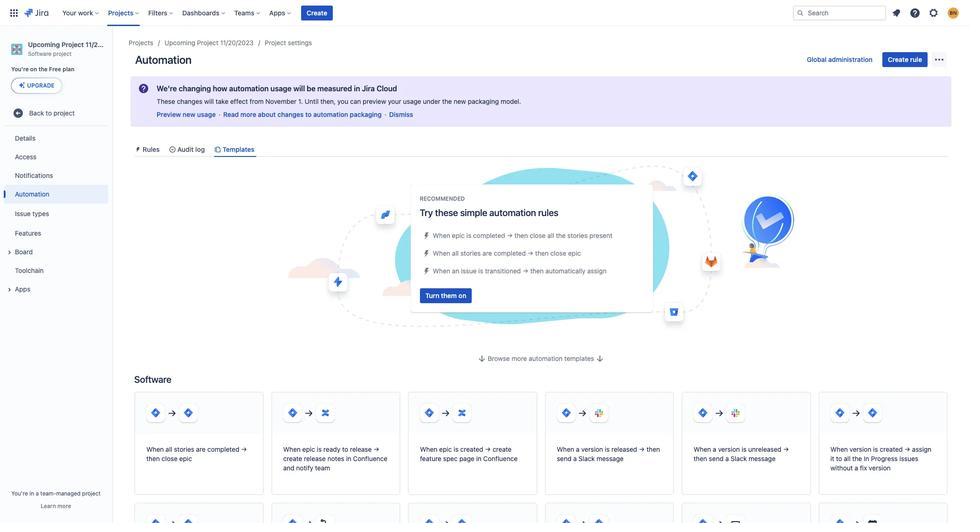 Task type: vqa. For each thing, say whether or not it's contained in the screenshot.
the 'Satisfaction'
no



Task type: locate. For each thing, give the bounding box(es) containing it.
0 horizontal spatial packaging
[[350, 110, 382, 118]]

feature
[[420, 455, 441, 463]]

upcoming project 11/20/2023
[[164, 39, 254, 47]]

automation down projects link at the top
[[135, 53, 192, 66]]

access
[[15, 153, 37, 161]]

changes up 'preview new usage' button
[[177, 97, 202, 105]]

slack inside when a version is unreleased → then send a slack message
[[731, 455, 747, 463]]

more right the browse at the right
[[512, 355, 527, 363]]

new right preview
[[183, 110, 195, 118]]

automation down then,
[[313, 110, 348, 118]]

1 vertical spatial on
[[459, 292, 466, 300]]

created for in
[[880, 446, 903, 454]]

when inside "when all stories are completed → then close epic"
[[146, 446, 164, 454]]

confluence right notes
[[353, 455, 387, 463]]

0 horizontal spatial will
[[204, 97, 214, 105]]

1 · from the left
[[219, 110, 220, 118]]

release right ready
[[350, 446, 372, 454]]

1 created from the left
[[460, 446, 483, 454]]

projects right "sidebar navigation" icon
[[129, 39, 153, 47]]

tab list containing rules
[[131, 142, 952, 157]]

→ inside when epic is created → create feature spec page in confluence
[[485, 446, 491, 454]]

1 horizontal spatial usage
[[270, 84, 292, 93]]

slack inside when a version is released → then send a slack message
[[579, 455, 595, 463]]

create rule button
[[882, 52, 928, 67]]

0 horizontal spatial more
[[57, 503, 71, 510]]

0 vertical spatial more
[[240, 110, 256, 118]]

1 horizontal spatial project
[[197, 39, 218, 47]]

when inside when epic is created → create feature spec page in confluence
[[420, 446, 437, 454]]

projects
[[108, 9, 133, 17], [129, 39, 153, 47]]

new inside we're changing how automation usage will be measured in jira cloud these changes will take effect from november 1. until then, you can preview your usage under the new packaging model.
[[454, 97, 466, 105]]

1 vertical spatial more
[[512, 355, 527, 363]]

on up upgrade button
[[30, 66, 37, 73]]

message down "unreleased" on the right
[[749, 455, 776, 463]]

0 horizontal spatial 11/20/2023
[[85, 41, 120, 48]]

try
[[420, 207, 433, 218]]

0 horizontal spatial close
[[162, 455, 178, 463]]

1 message from the left
[[597, 455, 624, 463]]

2 horizontal spatial usage
[[403, 97, 421, 105]]

version left released
[[581, 446, 603, 454]]

apps down the toolchain
[[15, 285, 30, 293]]

0 horizontal spatial new
[[183, 110, 195, 118]]

you're
[[11, 66, 29, 73], [11, 490, 28, 497]]

banner
[[0, 0, 970, 26]]

project up plan
[[53, 50, 72, 57]]

2 horizontal spatial close
[[550, 249, 566, 257]]

automation inside we're changing how automation usage will be measured in jira cloud these changes will take effect from november 1. until then, you can preview your usage under the new packaging model.
[[229, 84, 269, 93]]

changing
[[179, 84, 211, 93]]

project
[[53, 50, 72, 57], [54, 109, 75, 117], [82, 490, 101, 497]]

you're up upgrade button
[[11, 66, 29, 73]]

1 vertical spatial projects
[[129, 39, 153, 47]]

about
[[258, 110, 276, 118]]

to up notes
[[342, 446, 348, 454]]

on inside turn them on button
[[459, 292, 466, 300]]

usage down take
[[197, 110, 216, 118]]

all inside when version is created → assign it to all the in progress issues without a fix version
[[844, 455, 851, 463]]

create inside button
[[888, 55, 909, 63]]

will left the be
[[293, 84, 305, 93]]

project settings
[[265, 39, 312, 47]]

the right under
[[442, 97, 452, 105]]

0 vertical spatial software
[[28, 50, 51, 57]]

1 vertical spatial changes
[[277, 110, 304, 118]]

transitioned
[[485, 267, 521, 275]]

1 vertical spatial automation
[[15, 190, 49, 198]]

is inside when version is created → assign it to all the in progress issues without a fix version
[[873, 446, 878, 454]]

managed
[[56, 490, 81, 497]]

upcoming for upcoming project 11/20/2023
[[164, 39, 195, 47]]

0 vertical spatial packaging
[[468, 97, 499, 105]]

release
[[350, 446, 372, 454], [304, 455, 326, 463]]

when epic is created → create feature spec page in confluence
[[420, 446, 518, 463]]

a inside when version is created → assign it to all the in progress issues without a fix version
[[855, 464, 858, 472]]

take
[[216, 97, 228, 105]]

0 vertical spatial project
[[53, 50, 72, 57]]

without
[[831, 464, 853, 472]]

assign up issues
[[912, 446, 932, 454]]

2 horizontal spatial more
[[512, 355, 527, 363]]

1 horizontal spatial new
[[454, 97, 466, 105]]

primary element
[[6, 0, 793, 26]]

0 vertical spatial usage
[[270, 84, 292, 93]]

create inside 'button'
[[307, 9, 327, 17]]

1 vertical spatial release
[[304, 455, 326, 463]]

changes
[[177, 97, 202, 105], [277, 110, 304, 118]]

0 horizontal spatial on
[[30, 66, 37, 73]]

0 horizontal spatial changes
[[177, 97, 202, 105]]

message down released
[[597, 455, 624, 463]]

1 vertical spatial stories
[[460, 249, 481, 257]]

2 vertical spatial stories
[[174, 446, 194, 454]]

it
[[831, 455, 834, 463]]

usage up november
[[270, 84, 292, 93]]

are inside the when all stories are completed → then close epic link
[[196, 446, 206, 454]]

1 horizontal spatial when all stories are completed → then close epic
[[433, 249, 581, 257]]

1 horizontal spatial create
[[493, 446, 512, 454]]

0 horizontal spatial stories
[[174, 446, 194, 454]]

2 horizontal spatial stories
[[567, 232, 588, 239]]

audit log image
[[169, 146, 176, 153]]

0 horizontal spatial apps
[[15, 285, 30, 293]]

jira image
[[24, 7, 48, 18], [24, 7, 48, 18]]

sidebar navigation image
[[102, 37, 122, 56]]

1 vertical spatial assign
[[912, 446, 932, 454]]

1 confluence from the left
[[353, 455, 387, 463]]

1 horizontal spatial software
[[134, 374, 171, 385]]

are
[[483, 249, 492, 257], [196, 446, 206, 454]]

notifications
[[15, 171, 53, 179]]

project left settings
[[265, 39, 286, 47]]

will left take
[[204, 97, 214, 105]]

to right 'back'
[[46, 109, 52, 117]]

slack for unreleased
[[731, 455, 747, 463]]

more for browse more automation templates
[[512, 355, 527, 363]]

all inside "when all stories are completed → then close epic"
[[166, 446, 172, 454]]

try these simple automation rules
[[420, 207, 558, 218]]

0 horizontal spatial create
[[307, 9, 327, 17]]

1 horizontal spatial ·
[[385, 110, 386, 118]]

usage up dismiss
[[403, 97, 421, 105]]

packaging left the model.
[[468, 97, 499, 105]]

1 horizontal spatial send
[[709, 455, 724, 463]]

2 send from the left
[[709, 455, 724, 463]]

0 horizontal spatial message
[[597, 455, 624, 463]]

apps
[[269, 9, 285, 17], [15, 285, 30, 293]]

stories
[[567, 232, 588, 239], [460, 249, 481, 257], [174, 446, 194, 454]]

in right "page" on the bottom of the page
[[476, 455, 481, 463]]

is left "unreleased" on the right
[[742, 446, 747, 454]]

preview
[[157, 110, 181, 118]]

your work
[[62, 9, 93, 17]]

project up plan
[[62, 41, 84, 48]]

1 vertical spatial apps
[[15, 285, 30, 293]]

0 horizontal spatial create
[[283, 455, 302, 463]]

create up settings
[[307, 9, 327, 17]]

0 vertical spatial changes
[[177, 97, 202, 105]]

1 horizontal spatial will
[[293, 84, 305, 93]]

project up "details" link
[[54, 109, 75, 117]]

Search field
[[793, 5, 886, 20]]

then inside "when all stories are completed → then close epic"
[[146, 455, 160, 463]]

is down simple
[[467, 232, 471, 239]]

projects right work
[[108, 9, 133, 17]]

2 you're from the top
[[11, 490, 28, 497]]

turn
[[425, 292, 439, 300]]

appswitcher icon image
[[8, 7, 20, 18]]

send inside when a version is released → then send a slack message
[[557, 455, 572, 463]]

is inside when a version is unreleased → then send a slack message
[[742, 446, 747, 454]]

changes down november
[[277, 110, 304, 118]]

message inside when a version is released → then send a slack message
[[597, 455, 624, 463]]

project for upcoming project 11/20/2023 software project
[[62, 41, 84, 48]]

learn more button
[[41, 503, 71, 510]]

issues
[[900, 455, 918, 463]]

created up progress
[[880, 446, 903, 454]]

actions image
[[934, 54, 945, 65]]

more down from
[[240, 110, 256, 118]]

project
[[197, 39, 218, 47], [265, 39, 286, 47], [62, 41, 84, 48]]

changes inside we're changing how automation usage will be measured in jira cloud these changes will take effect from november 1. until then, you can preview your usage under the new packaging model.
[[177, 97, 202, 105]]

1 horizontal spatial confluence
[[483, 455, 518, 463]]

the
[[39, 66, 48, 73], [442, 97, 452, 105], [556, 232, 566, 239], [852, 455, 862, 463]]

when inside when epic is ready to release → create release notes in confluence and notify team
[[283, 446, 301, 454]]

turn them on button
[[420, 288, 472, 303]]

1 vertical spatial when all stories are completed → then close epic
[[146, 446, 247, 463]]

version down progress
[[869, 464, 891, 472]]

0 horizontal spatial assign
[[587, 267, 607, 275]]

november
[[265, 97, 297, 105]]

is left released
[[605, 446, 610, 454]]

packaging
[[468, 97, 499, 105], [350, 110, 382, 118]]

1 horizontal spatial create
[[888, 55, 909, 63]]

0 horizontal spatial when all stories are completed → then close epic
[[146, 446, 247, 463]]

epic for when epic is completed → then close all the stories present
[[452, 232, 465, 239]]

0 vertical spatial automation
[[135, 53, 192, 66]]

2 vertical spatial usage
[[197, 110, 216, 118]]

1 you're from the top
[[11, 66, 29, 73]]

issue
[[461, 267, 477, 275]]

upcoming project 11/20/2023 software project
[[28, 41, 120, 57]]

create for create
[[307, 9, 327, 17]]

1 horizontal spatial more
[[240, 110, 256, 118]]

version left "unreleased" on the right
[[718, 446, 740, 454]]

1 horizontal spatial 11/20/2023
[[220, 39, 254, 47]]

1 horizontal spatial upcoming
[[164, 39, 195, 47]]

0 horizontal spatial usage
[[197, 110, 216, 118]]

0 vertical spatial stories
[[567, 232, 588, 239]]

when inside when a version is released → then send a slack message
[[557, 446, 574, 454]]

projects inside popup button
[[108, 9, 133, 17]]

to right it
[[836, 455, 842, 463]]

automation
[[135, 53, 192, 66], [15, 190, 49, 198]]

when for when a version is released → then send a slack message link
[[557, 446, 574, 454]]

0 vertical spatial assign
[[587, 267, 607, 275]]

upcoming inside upcoming project 11/20/2023 software project
[[28, 41, 60, 48]]

0 horizontal spatial are
[[196, 446, 206, 454]]

close
[[530, 232, 546, 239], [550, 249, 566, 257], [162, 455, 178, 463]]

audit log
[[177, 145, 205, 153]]

0 horizontal spatial software
[[28, 50, 51, 57]]

create inside when epic is ready to release → create release notes in confluence and notify team
[[283, 455, 302, 463]]

apps inside popup button
[[269, 9, 285, 17]]

11/20/2023 down work
[[85, 41, 120, 48]]

tab list
[[131, 142, 952, 157]]

when epic is ready to release → create release notes in confluence and notify team link
[[271, 392, 400, 496]]

version inside when a version is unreleased → then send a slack message
[[718, 446, 740, 454]]

· left dismiss
[[385, 110, 386, 118]]

epic inside when epic is ready to release → create release notes in confluence and notify team
[[302, 446, 315, 454]]

more inside button
[[57, 503, 71, 510]]

apps button
[[4, 280, 108, 299]]

0 horizontal spatial confluence
[[353, 455, 387, 463]]

1 send from the left
[[557, 455, 572, 463]]

page
[[459, 455, 474, 463]]

then inside when a version is unreleased → then send a slack message
[[694, 455, 707, 463]]

0 vertical spatial create
[[307, 9, 327, 17]]

in right notes
[[346, 455, 351, 463]]

1 vertical spatial create
[[888, 55, 909, 63]]

you're for you're in a team-managed project
[[11, 490, 28, 497]]

0 horizontal spatial ·
[[219, 110, 220, 118]]

send
[[557, 455, 572, 463], [709, 455, 724, 463]]

when for the when all stories are completed → then close epic link
[[146, 446, 164, 454]]

templates image
[[214, 146, 222, 153]]

2 vertical spatial project
[[82, 490, 101, 497]]

create left "rule"
[[888, 55, 909, 63]]

is up spec
[[454, 446, 459, 454]]

automation down notifications
[[15, 190, 49, 198]]

release up 'team'
[[304, 455, 326, 463]]

0 vertical spatial you're
[[11, 66, 29, 73]]

your
[[62, 9, 76, 17]]

upcoming for upcoming project 11/20/2023 software project
[[28, 41, 60, 48]]

to inside when epic is ready to release → create release notes in confluence and notify team
[[342, 446, 348, 454]]

projects for projects popup button
[[108, 9, 133, 17]]

all
[[547, 232, 554, 239], [452, 249, 459, 257], [166, 446, 172, 454], [844, 455, 851, 463]]

send for when a version is released → then send a slack message
[[557, 455, 572, 463]]

an
[[452, 267, 459, 275]]

project right "managed"
[[82, 490, 101, 497]]

2 vertical spatial more
[[57, 503, 71, 510]]

project for upcoming project 11/20/2023
[[197, 39, 218, 47]]

1 vertical spatial packaging
[[350, 110, 382, 118]]

· left read
[[219, 110, 220, 118]]

→ inside the when all stories are completed → then close epic link
[[241, 446, 247, 454]]

created inside when version is created → assign it to all the in progress issues without a fix version
[[880, 446, 903, 454]]

0 horizontal spatial automation
[[15, 190, 49, 198]]

board button
[[4, 243, 108, 262]]

fix
[[860, 464, 867, 472]]

1 horizontal spatial packaging
[[468, 97, 499, 105]]

1 horizontal spatial release
[[350, 446, 372, 454]]

1 horizontal spatial assign
[[912, 446, 932, 454]]

2 message from the left
[[749, 455, 776, 463]]

in inside when epic is ready to release → create release notes in confluence and notify team
[[346, 455, 351, 463]]

→ inside when a version is unreleased → then send a slack message
[[783, 446, 789, 454]]

plan
[[63, 66, 74, 73]]

0 vertical spatial projects
[[108, 9, 133, 17]]

these
[[435, 207, 458, 218]]

search image
[[797, 9, 804, 17]]

the inside when version is created → assign it to all the in progress issues without a fix version
[[852, 455, 862, 463]]

0 horizontal spatial upcoming
[[28, 41, 60, 48]]

preview
[[363, 97, 386, 105]]

is inside when a version is released → then send a slack message
[[605, 446, 610, 454]]

1 vertical spatial create
[[283, 455, 302, 463]]

created inside when epic is created → create feature spec page in confluence
[[460, 446, 483, 454]]

confluence right "page" on the bottom of the page
[[483, 455, 518, 463]]

2 slack from the left
[[731, 455, 747, 463]]

you're left team-
[[11, 490, 28, 497]]

packaging down preview
[[350, 110, 382, 118]]

automation up from
[[229, 84, 269, 93]]

1 horizontal spatial on
[[459, 292, 466, 300]]

1 vertical spatial software
[[134, 374, 171, 385]]

assign right automatically
[[587, 267, 607, 275]]

epic inside when epic is created → create feature spec page in confluence
[[439, 446, 452, 454]]

apps right teams 'popup button'
[[269, 9, 285, 17]]

11/20/2023 down teams
[[220, 39, 254, 47]]

0 horizontal spatial created
[[460, 446, 483, 454]]

when inside when version is created → assign it to all the in progress issues without a fix version
[[831, 446, 848, 454]]

project down dashboards popup button on the left top of page
[[197, 39, 218, 47]]

2 confluence from the left
[[483, 455, 518, 463]]

1 slack from the left
[[579, 455, 595, 463]]

we're
[[157, 84, 177, 93]]

slack
[[579, 455, 595, 463], [731, 455, 747, 463]]

in left jira
[[354, 84, 360, 93]]

help image
[[910, 7, 921, 18]]

0 vertical spatial release
[[350, 446, 372, 454]]

usage
[[270, 84, 292, 93], [403, 97, 421, 105], [197, 110, 216, 118]]

0 vertical spatial create
[[493, 446, 512, 454]]

message inside when a version is unreleased → then send a slack message
[[749, 455, 776, 463]]

on right them
[[459, 292, 466, 300]]

issue types
[[15, 210, 49, 218]]

in
[[354, 84, 360, 93], [346, 455, 351, 463], [476, 455, 481, 463], [29, 490, 34, 497]]

is left ready
[[317, 446, 322, 454]]

present
[[589, 232, 612, 239]]

recommended
[[420, 195, 465, 202]]

automation
[[229, 84, 269, 93], [313, 110, 348, 118], [489, 207, 536, 218], [529, 355, 563, 363]]

more down "managed"
[[57, 503, 71, 510]]

can
[[350, 97, 361, 105]]

is up progress
[[873, 446, 878, 454]]

on
[[30, 66, 37, 73], [459, 292, 466, 300]]

1 horizontal spatial are
[[483, 249, 492, 257]]

1 horizontal spatial slack
[[731, 455, 747, 463]]

11/20/2023 inside upcoming project 11/20/2023 software project
[[85, 41, 120, 48]]

2 created from the left
[[880, 446, 903, 454]]

upcoming up you're on the free plan
[[28, 41, 60, 48]]

1 horizontal spatial message
[[749, 455, 776, 463]]

send inside when a version is unreleased → then send a slack message
[[709, 455, 724, 463]]

new right under
[[454, 97, 466, 105]]

upcoming down filters dropdown button
[[164, 39, 195, 47]]

created up "page" on the bottom of the page
[[460, 446, 483, 454]]

1 horizontal spatial automation
[[135, 53, 192, 66]]

is right issue
[[478, 267, 483, 275]]

to
[[46, 109, 52, 117], [305, 110, 312, 118], [342, 446, 348, 454], [836, 455, 842, 463]]

1 horizontal spatial apps
[[269, 9, 285, 17]]

templates
[[223, 145, 254, 153]]

1 vertical spatial you're
[[11, 490, 28, 497]]

these
[[157, 97, 175, 105]]

0 vertical spatial apps
[[269, 9, 285, 17]]

audit
[[177, 145, 194, 153]]

the left "in"
[[852, 455, 862, 463]]

project inside upcoming project 11/20/2023 software project
[[62, 41, 84, 48]]

0 vertical spatial on
[[30, 66, 37, 73]]

version
[[581, 446, 603, 454], [718, 446, 740, 454], [850, 446, 871, 454], [869, 464, 891, 472]]

when version is created → assign it to all the in progress issues without a fix version
[[831, 446, 932, 472]]

project inside upcoming project 11/20/2023 software project
[[53, 50, 72, 57]]

group
[[4, 126, 108, 302]]

create
[[493, 446, 512, 454], [283, 455, 302, 463]]

banner containing your work
[[0, 0, 970, 26]]

→
[[507, 232, 513, 239], [528, 249, 533, 257], [523, 267, 529, 275], [241, 446, 247, 454], [374, 446, 379, 454], [485, 446, 491, 454], [639, 446, 645, 454], [783, 446, 789, 454], [905, 446, 910, 454]]

when inside when a version is unreleased → then send a slack message
[[694, 446, 711, 454]]

1 vertical spatial are
[[196, 446, 206, 454]]



Task type: describe. For each thing, give the bounding box(es) containing it.
read
[[223, 110, 239, 118]]

confluence inside when epic is ready to release → create release notes in confluence and notify team
[[353, 455, 387, 463]]

2 vertical spatial completed
[[207, 446, 239, 454]]

expand image
[[4, 247, 15, 258]]

details link
[[4, 129, 108, 148]]

the left the free
[[39, 66, 48, 73]]

when a version is released → then send a slack message
[[557, 446, 660, 463]]

spec
[[443, 455, 458, 463]]

rules image
[[134, 146, 142, 153]]

global administration link
[[801, 52, 878, 67]]

when all stories are completed → then close epic inside the when all stories are completed → then close epic link
[[146, 446, 247, 463]]

released
[[612, 446, 637, 454]]

expand image
[[4, 284, 15, 296]]

1 vertical spatial close
[[550, 249, 566, 257]]

filters
[[148, 9, 167, 17]]

1 vertical spatial will
[[204, 97, 214, 105]]

epic for when epic is ready to release → create release notes in confluence and notify team
[[302, 446, 315, 454]]

progress
[[871, 455, 898, 463]]

1.
[[298, 97, 303, 105]]

automatically
[[546, 267, 586, 275]]

notifications image
[[891, 7, 902, 18]]

upgrade button
[[12, 78, 62, 93]]

1 horizontal spatial changes
[[277, 110, 304, 118]]

0 vertical spatial will
[[293, 84, 305, 93]]

measured
[[317, 84, 352, 93]]

details
[[15, 134, 36, 142]]

issue
[[15, 210, 31, 218]]

upgrade
[[27, 82, 55, 89]]

when a version is released → then send a slack message link
[[545, 392, 674, 496]]

settings image
[[928, 7, 939, 18]]

create button
[[301, 5, 333, 20]]

created for confluence
[[460, 446, 483, 454]]

project settings link
[[265, 37, 312, 48]]

toolchain
[[15, 267, 44, 274]]

assign inside when version is created → assign it to all the in progress issues without a fix version
[[912, 446, 932, 454]]

automation up when epic is completed → then close all the stories present
[[489, 207, 536, 218]]

→ inside when version is created → assign it to all the in progress issues without a fix version
[[905, 446, 910, 454]]

to inside when version is created → assign it to all the in progress issues without a fix version
[[836, 455, 842, 463]]

notes
[[327, 455, 344, 463]]

model.
[[501, 97, 521, 105]]

to inside back to project link
[[46, 109, 52, 117]]

2 horizontal spatial project
[[265, 39, 286, 47]]

when epic is created → create feature spec page in confluence link
[[408, 392, 537, 496]]

when a version is unreleased → then send a slack message
[[694, 446, 789, 463]]

simple
[[460, 207, 487, 218]]

when for when epic is created → create feature spec page in confluence link
[[420, 446, 437, 454]]

apps inside button
[[15, 285, 30, 293]]

upcoming project 11/20/2023 link
[[164, 37, 254, 48]]

notifications link
[[4, 167, 108, 185]]

0 vertical spatial completed
[[473, 232, 505, 239]]

then inside when a version is released → then send a slack message
[[647, 446, 660, 454]]

11/20/2023 for upcoming project 11/20/2023
[[220, 39, 254, 47]]

ready
[[324, 446, 340, 454]]

create rule
[[888, 55, 922, 63]]

1 vertical spatial new
[[183, 110, 195, 118]]

epic for when epic is created → create feature spec page in confluence
[[439, 446, 452, 454]]

log
[[195, 145, 205, 153]]

0 horizontal spatial release
[[304, 455, 326, 463]]

more for learn more
[[57, 503, 71, 510]]

when an issue is transitioned → then automatically assign
[[433, 267, 607, 275]]

unreleased
[[748, 446, 782, 454]]

settings
[[288, 39, 312, 47]]

rules
[[143, 145, 160, 153]]

templates
[[564, 355, 594, 363]]

group containing details
[[4, 126, 108, 302]]

jira
[[362, 84, 375, 93]]

be
[[307, 84, 316, 93]]

1 vertical spatial usage
[[403, 97, 421, 105]]

in inside when epic is created → create feature spec page in confluence
[[476, 455, 481, 463]]

you're for you're on the free plan
[[11, 66, 29, 73]]

is inside when epic is created → create feature spec page in confluence
[[454, 446, 459, 454]]

team
[[315, 464, 330, 472]]

global administration
[[807, 55, 873, 63]]

close inside "when all stories are completed → then close epic"
[[162, 455, 178, 463]]

→ inside when epic is ready to release → create release notes in confluence and notify team
[[374, 446, 379, 454]]

when for when version is created → assign it to all the in progress issues without a fix version link
[[831, 446, 848, 454]]

create inside when epic is created → create feature spec page in confluence
[[493, 446, 512, 454]]

1 horizontal spatial close
[[530, 232, 546, 239]]

preview new usage button
[[157, 110, 216, 119]]

confluence inside when epic is created → create feature spec page in confluence
[[483, 455, 518, 463]]

0 vertical spatial are
[[483, 249, 492, 257]]

in inside we're changing how automation usage will be measured in jira cloud these changes will take effect from november 1. until then, you can preview your usage under the new packaging model.
[[354, 84, 360, 93]]

under
[[423, 97, 440, 105]]

2 · from the left
[[385, 110, 386, 118]]

0 vertical spatial when all stories are completed → then close epic
[[433, 249, 581, 257]]

features link
[[4, 224, 108, 243]]

message for unreleased
[[749, 455, 776, 463]]

packaging inside we're changing how automation usage will be measured in jira cloud these changes will take effect from november 1. until then, you can preview your usage under the new packaging model.
[[468, 97, 499, 105]]

projects button
[[105, 5, 143, 20]]

filters button
[[146, 5, 177, 20]]

when a version is unreleased → then send a slack message link
[[682, 392, 811, 496]]

slack for released
[[579, 455, 595, 463]]

version inside when a version is released → then send a slack message
[[581, 446, 603, 454]]

1 vertical spatial completed
[[494, 249, 526, 257]]

how
[[213, 84, 227, 93]]

version up "in"
[[850, 446, 871, 454]]

you
[[337, 97, 348, 105]]

automation left templates
[[529, 355, 563, 363]]

learn
[[41, 503, 56, 510]]

effect
[[230, 97, 248, 105]]

teams button
[[232, 5, 264, 20]]

in left team-
[[29, 490, 34, 497]]

is inside when epic is ready to release → create release notes in confluence and notify team
[[317, 446, 322, 454]]

preview new usage · read more about changes to automation packaging · dismiss
[[157, 110, 413, 118]]

1 horizontal spatial stories
[[460, 249, 481, 257]]

create for create rule
[[888, 55, 909, 63]]

in
[[864, 455, 869, 463]]

features
[[15, 229, 41, 237]]

software inside upcoming project 11/20/2023 software project
[[28, 50, 51, 57]]

your work button
[[60, 5, 102, 20]]

and
[[283, 464, 294, 472]]

global
[[807, 55, 827, 63]]

the down rules
[[556, 232, 566, 239]]

1 vertical spatial project
[[54, 109, 75, 117]]

to down until
[[305, 110, 312, 118]]

we're changing how automation usage will be measured in jira cloud these changes will take effect from november 1. until then, you can preview your usage under the new packaging model.
[[157, 84, 521, 105]]

from
[[250, 97, 264, 105]]

when for 'when epic is ready to release → create release notes in confluence and notify team' link
[[283, 446, 301, 454]]

until
[[305, 97, 319, 105]]

when for when a version is unreleased → then send a slack message link
[[694, 446, 711, 454]]

apps button
[[267, 5, 295, 20]]

projects for projects link at the top
[[129, 39, 153, 47]]

epic inside "when all stories are completed → then close epic"
[[179, 455, 192, 463]]

toolchain link
[[4, 262, 108, 280]]

the inside we're changing how automation usage will be measured in jira cloud these changes will take effect from november 1. until then, you can preview your usage under the new packaging model.
[[442, 97, 452, 105]]

send for when a version is unreleased → then send a slack message
[[709, 455, 724, 463]]

message for released
[[597, 455, 624, 463]]

→ inside when a version is released → then send a slack message
[[639, 446, 645, 454]]

when epic is ready to release → create release notes in confluence and notify team
[[283, 446, 387, 472]]

you're in a team-managed project
[[11, 490, 101, 497]]

11/20/2023 for upcoming project 11/20/2023 software project
[[85, 41, 120, 48]]

free
[[49, 66, 61, 73]]

learn more
[[41, 503, 71, 510]]

your profile and settings image
[[948, 7, 959, 18]]

read more about changes to automation packaging button
[[223, 110, 382, 119]]

back
[[29, 109, 44, 117]]

back to project link
[[4, 104, 108, 123]]

board
[[15, 248, 33, 256]]

automation link
[[4, 185, 108, 204]]

cloud
[[377, 84, 397, 93]]

when epic is completed → then close all the stories present
[[433, 232, 612, 239]]



